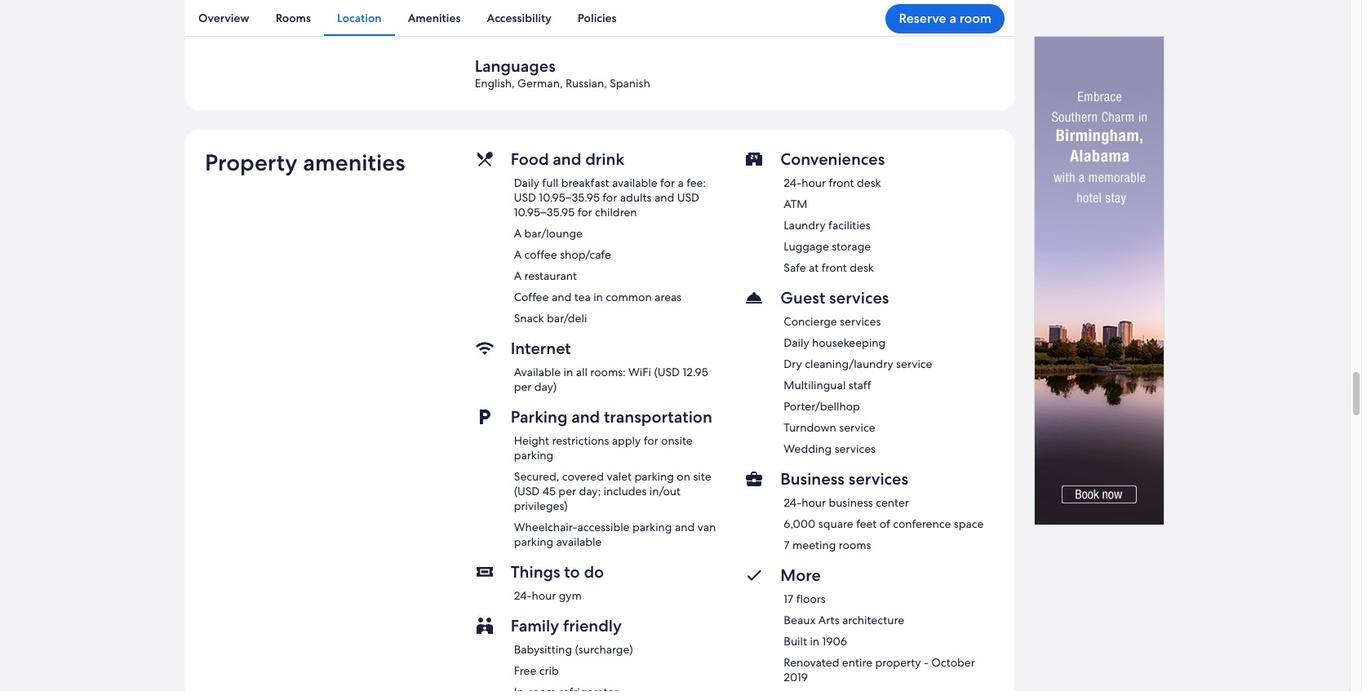 Task type: vqa. For each thing, say whether or not it's contained in the screenshot.
languages
yes



Task type: describe. For each thing, give the bounding box(es) containing it.
parking left on
[[635, 469, 674, 484]]

restrictions
[[552, 433, 609, 448]]

1 vertical spatial desk
[[850, 260, 874, 275]]

6,000
[[784, 517, 816, 531]]

2 usd from the left
[[677, 190, 700, 205]]

and left tea
[[552, 290, 572, 304]]

0 vertical spatial desk
[[857, 175, 881, 190]]

for left fee:
[[661, 175, 675, 190]]

and up restrictions
[[572, 407, 600, 428]]

rooms link
[[263, 0, 324, 36]]

height
[[514, 433, 549, 448]]

24-hour front desk atm laundry facilities luggage storage safe at front desk
[[784, 175, 881, 275]]

business services
[[781, 469, 909, 490]]

concierge
[[784, 314, 837, 329]]

multilingual
[[784, 378, 846, 393]]

coffee
[[525, 247, 557, 262]]

beaux
[[784, 613, 816, 628]]

free
[[514, 664, 537, 678]]

breakfast
[[561, 175, 609, 190]]

english,
[[475, 76, 515, 91]]

rooms
[[276, 11, 311, 25]]

1 horizontal spatial service
[[896, 357, 933, 371]]

24- for 24-hour business center 6,000 square feet of conference space 7 meeting rooms
[[784, 496, 802, 510]]

and inside height restrictions apply for onsite parking secured, covered valet parking on site (usd 45 per day; includes in/out privileges) wheelchair-accessible parking and van parking available
[[675, 520, 695, 535]]

bar/lounge
[[525, 226, 583, 241]]

guest services
[[781, 287, 889, 309]]

a inside daily full breakfast available for a fee: usd 10.95–35.95 for adults and usd 10.95–35.95 for children a bar/lounge a coffee shop/cafe a restaurant coffee and tea in common areas snack bar/deli
[[678, 175, 684, 190]]

storage
[[832, 239, 871, 254]]

children
[[595, 205, 637, 220]]

location
[[337, 11, 382, 25]]

atm
[[784, 197, 808, 211]]

property amenities
[[205, 148, 405, 177]]

policies
[[578, 11, 617, 25]]

2 vertical spatial hour
[[532, 589, 556, 603]]

to
[[564, 562, 580, 583]]

staff
[[849, 378, 872, 393]]

policies link
[[565, 0, 630, 36]]

family
[[511, 616, 559, 637]]

45
[[543, 484, 556, 499]]

entire
[[842, 656, 873, 670]]

rooms
[[839, 538, 871, 553]]

apply
[[612, 433, 641, 448]]

snack
[[514, 311, 544, 326]]

in inside daily full breakfast available for a fee: usd 10.95–35.95 for adults and usd 10.95–35.95 for children a bar/lounge a coffee shop/cafe a restaurant coffee and tea in common areas snack bar/deli
[[594, 290, 603, 304]]

things
[[511, 562, 561, 583]]

(usd inside available in all rooms: wifi (usd 12.95 per day)
[[654, 365, 680, 380]]

coffee
[[514, 290, 549, 304]]

privileges)
[[514, 499, 568, 513]]

1 vertical spatial front
[[822, 260, 847, 275]]

and right adults
[[655, 190, 675, 205]]

secured,
[[514, 469, 560, 484]]

transportation
[[604, 407, 713, 428]]

height restrictions apply for onsite parking secured, covered valet parking on site (usd 45 per day; includes in/out privileges) wheelchair-accessible parking and van parking available
[[514, 433, 716, 549]]

2 a from the top
[[514, 247, 522, 262]]

russian,
[[566, 76, 607, 91]]

october
[[932, 656, 975, 670]]

includes
[[604, 484, 647, 499]]

10.95–35.95 down food and drink
[[539, 190, 600, 205]]

housekeeping
[[812, 335, 886, 350]]

do
[[584, 562, 604, 583]]

built
[[784, 634, 807, 649]]

laundry
[[784, 218, 826, 233]]

tea
[[574, 290, 591, 304]]

guest
[[781, 287, 826, 309]]

available
[[514, 365, 561, 380]]

family friendly
[[511, 616, 622, 637]]

architecture
[[842, 613, 905, 628]]

safe
[[784, 260, 806, 275]]

reserve a room button
[[886, 4, 1005, 33]]

food and drink
[[511, 149, 625, 170]]

day;
[[579, 484, 601, 499]]

bar/deli
[[547, 311, 587, 326]]

for left adults
[[603, 190, 617, 205]]

rooms:
[[591, 365, 626, 380]]

(surcharge)
[[575, 642, 633, 657]]

24-hour gym
[[514, 589, 582, 603]]

daily full breakfast available for a fee: usd 10.95–35.95 for adults and usd 10.95–35.95 for children a bar/lounge a coffee shop/cafe a restaurant coffee and tea in common areas snack bar/deli
[[514, 175, 706, 326]]

per inside available in all rooms: wifi (usd 12.95 per day)
[[514, 380, 532, 394]]

day)
[[535, 380, 557, 394]]

onsite
[[661, 433, 693, 448]]

common
[[606, 290, 652, 304]]

conference
[[893, 517, 951, 531]]

available inside daily full breakfast available for a fee: usd 10.95–35.95 for adults and usd 10.95–35.95 for children a bar/lounge a coffee shop/cafe a restaurant coffee and tea in common areas snack bar/deli
[[612, 175, 658, 190]]

accessibility link
[[474, 0, 565, 36]]

for down breakfast
[[578, 205, 592, 220]]

areas
[[655, 290, 682, 304]]

babysitting (surcharge) free crib
[[514, 642, 633, 678]]

of
[[880, 517, 890, 531]]

location link
[[324, 0, 395, 36]]

0 vertical spatial front
[[829, 175, 854, 190]]

fee:
[[687, 175, 706, 190]]

feet
[[857, 517, 877, 531]]

-
[[924, 656, 929, 670]]

property
[[205, 148, 298, 177]]

parking down 'in/out'
[[633, 520, 672, 535]]

wheelchair-
[[514, 520, 578, 535]]

crib
[[539, 664, 559, 678]]

full
[[542, 175, 559, 190]]



Task type: locate. For each thing, give the bounding box(es) containing it.
daily inside daily full breakfast available for a fee: usd 10.95–35.95 for adults and usd 10.95–35.95 for children a bar/lounge a coffee shop/cafe a restaurant coffee and tea in common areas snack bar/deli
[[514, 175, 540, 190]]

hour inside 24-hour front desk atm laundry facilities luggage storage safe at front desk
[[802, 175, 826, 190]]

2019
[[784, 670, 808, 685]]

0 horizontal spatial service
[[839, 420, 876, 435]]

food
[[511, 149, 549, 170]]

a left coffee
[[514, 247, 522, 262]]

1 horizontal spatial in
[[594, 290, 603, 304]]

0 vertical spatial per
[[514, 380, 532, 394]]

hour down "things"
[[532, 589, 556, 603]]

24-hour business center 6,000 square feet of conference space 7 meeting rooms
[[784, 496, 984, 553]]

per inside height restrictions apply for onsite parking secured, covered valet parking on site (usd 45 per day; includes in/out privileges) wheelchair-accessible parking and van parking available
[[559, 484, 576, 499]]

parking
[[511, 407, 568, 428]]

0 vertical spatial in
[[594, 290, 603, 304]]

0 horizontal spatial in
[[564, 365, 573, 380]]

1 horizontal spatial usd
[[677, 190, 700, 205]]

24- up atm
[[784, 175, 802, 190]]

24- inside 24-hour business center 6,000 square feet of conference space 7 meeting rooms
[[784, 496, 802, 510]]

service right cleaning/laundry
[[896, 357, 933, 371]]

front down conveniences
[[829, 175, 854, 190]]

a inside button
[[950, 9, 957, 27]]

0 vertical spatial available
[[612, 175, 658, 190]]

available inside height restrictions apply for onsite parking secured, covered valet parking on site (usd 45 per day; includes in/out privileges) wheelchair-accessible parking and van parking available
[[556, 535, 602, 549]]

in right built
[[810, 634, 820, 649]]

accessibility
[[487, 11, 552, 25]]

1 vertical spatial service
[[839, 420, 876, 435]]

1 horizontal spatial a
[[950, 9, 957, 27]]

0 horizontal spatial daily
[[514, 175, 540, 190]]

conveniences
[[781, 149, 885, 170]]

available in all rooms: wifi (usd 12.95 per day)
[[514, 365, 708, 394]]

1 horizontal spatial available
[[612, 175, 658, 190]]

0 vertical spatial hour
[[802, 175, 826, 190]]

arts
[[819, 613, 840, 628]]

german,
[[518, 76, 563, 91]]

2 vertical spatial a
[[514, 269, 522, 283]]

1 vertical spatial 24-
[[784, 496, 802, 510]]

services for guest
[[830, 287, 889, 309]]

babysitting
[[514, 642, 572, 657]]

wedding
[[784, 442, 832, 456]]

0 horizontal spatial available
[[556, 535, 602, 549]]

shop/cafe
[[560, 247, 611, 262]]

renovated
[[784, 656, 840, 670]]

10.95–35.95 up bar/lounge
[[514, 205, 575, 220]]

a left bar/lounge
[[514, 226, 522, 241]]

list
[[185, 0, 1015, 36]]

business
[[781, 469, 845, 490]]

in inside "17 floors beaux arts architecture built in 1906 renovated entire property - october 2019"
[[810, 634, 820, 649]]

24- for 24-hour front desk atm laundry facilities luggage storage safe at front desk
[[784, 175, 802, 190]]

(usd inside height restrictions apply for onsite parking secured, covered valet parking on site (usd 45 per day; includes in/out privileges) wheelchair-accessible parking and van parking available
[[514, 484, 540, 499]]

1 vertical spatial in
[[564, 365, 573, 380]]

floors
[[797, 592, 826, 607]]

hour for atm
[[802, 175, 826, 190]]

a left fee:
[[678, 175, 684, 190]]

(usd left 45 on the left of page
[[514, 484, 540, 499]]

amenities
[[408, 11, 461, 25]]

daily left full
[[514, 175, 540, 190]]

in left all
[[564, 365, 573, 380]]

dry
[[784, 357, 802, 371]]

for right the apply
[[644, 433, 658, 448]]

1 vertical spatial hour
[[802, 496, 826, 510]]

drink
[[585, 149, 625, 170]]

24- inside 24-hour front desk atm laundry facilities luggage storage safe at front desk
[[784, 175, 802, 190]]

services
[[830, 287, 889, 309], [840, 314, 881, 329], [835, 442, 876, 456], [849, 469, 909, 490]]

on
[[677, 469, 691, 484]]

hour up atm
[[802, 175, 826, 190]]

accessible
[[578, 520, 630, 535]]

reserve
[[899, 9, 947, 27]]

daily up dry
[[784, 335, 810, 350]]

usd left full
[[514, 190, 536, 205]]

2 vertical spatial in
[[810, 634, 820, 649]]

0 vertical spatial 24-
[[784, 175, 802, 190]]

per left day)
[[514, 380, 532, 394]]

12.95
[[683, 365, 708, 380]]

meeting
[[793, 538, 836, 553]]

spanish
[[610, 76, 650, 91]]

wifi
[[629, 365, 651, 380]]

list containing overview
[[185, 0, 1015, 36]]

2 vertical spatial 24-
[[514, 589, 532, 603]]

1 horizontal spatial (usd
[[654, 365, 680, 380]]

service
[[896, 357, 933, 371], [839, 420, 876, 435]]

24-
[[784, 175, 802, 190], [784, 496, 802, 510], [514, 589, 532, 603]]

1 vertical spatial (usd
[[514, 484, 540, 499]]

reserve a room
[[899, 9, 992, 27]]

0 vertical spatial daily
[[514, 175, 540, 190]]

desk
[[857, 175, 881, 190], [850, 260, 874, 275]]

per right 45 on the left of page
[[559, 484, 576, 499]]

front right the at at top right
[[822, 260, 847, 275]]

available up the children at top
[[612, 175, 658, 190]]

0 horizontal spatial per
[[514, 380, 532, 394]]

concierge services daily housekeeping dry cleaning/laundry service multilingual staff porter/bellhop turndown service wedding services
[[784, 314, 933, 456]]

1 vertical spatial a
[[678, 175, 684, 190]]

property
[[876, 656, 921, 670]]

hour inside 24-hour business center 6,000 square feet of conference space 7 meeting rooms
[[802, 496, 826, 510]]

a up coffee
[[514, 269, 522, 283]]

1 usd from the left
[[514, 190, 536, 205]]

available up 'to'
[[556, 535, 602, 549]]

parking up "things"
[[514, 535, 554, 549]]

a left room
[[950, 9, 957, 27]]

24- up 6,000
[[784, 496, 802, 510]]

service down porter/bellhop
[[839, 420, 876, 435]]

hour down business
[[802, 496, 826, 510]]

(usd
[[654, 365, 680, 380], [514, 484, 540, 499]]

3 a from the top
[[514, 269, 522, 283]]

site
[[693, 469, 712, 484]]

0 horizontal spatial a
[[678, 175, 684, 190]]

24- for 24-hour gym
[[514, 589, 532, 603]]

porter/bellhop
[[784, 399, 860, 414]]

amenities link
[[395, 0, 474, 36]]

space
[[954, 517, 984, 531]]

and up full
[[553, 149, 582, 170]]

services for business
[[849, 469, 909, 490]]

overview link
[[185, 0, 263, 36]]

1 vertical spatial a
[[514, 247, 522, 262]]

van
[[698, 520, 716, 535]]

0 horizontal spatial (usd
[[514, 484, 540, 499]]

usd right adults
[[677, 190, 700, 205]]

(usd right wifi
[[654, 365, 680, 380]]

center
[[876, 496, 909, 510]]

hour
[[802, 175, 826, 190], [802, 496, 826, 510], [532, 589, 556, 603]]

for inside height restrictions apply for onsite parking secured, covered valet parking on site (usd 45 per day; includes in/out privileges) wheelchair-accessible parking and van parking available
[[644, 433, 658, 448]]

17 floors beaux arts architecture built in 1906 renovated entire property - october 2019
[[784, 592, 975, 685]]

0 vertical spatial service
[[896, 357, 933, 371]]

luggage
[[784, 239, 829, 254]]

in right tea
[[594, 290, 603, 304]]

hour for 6,000
[[802, 496, 826, 510]]

gym
[[559, 589, 582, 603]]

friendly
[[563, 616, 622, 637]]

desk down 'storage'
[[850, 260, 874, 275]]

all
[[576, 365, 588, 380]]

in inside available in all rooms: wifi (usd 12.95 per day)
[[564, 365, 573, 380]]

0 vertical spatial a
[[514, 226, 522, 241]]

usd
[[514, 190, 536, 205], [677, 190, 700, 205]]

24- down "things"
[[514, 589, 532, 603]]

parking up secured,
[[514, 448, 554, 463]]

valet
[[607, 469, 632, 484]]

a
[[514, 226, 522, 241], [514, 247, 522, 262], [514, 269, 522, 283]]

room
[[960, 9, 992, 27]]

1 vertical spatial per
[[559, 484, 576, 499]]

overview
[[198, 11, 250, 25]]

1 horizontal spatial per
[[559, 484, 576, 499]]

and left "van"
[[675, 520, 695, 535]]

1 horizontal spatial daily
[[784, 335, 810, 350]]

front
[[829, 175, 854, 190], [822, 260, 847, 275]]

daily inside concierge services daily housekeeping dry cleaning/laundry service multilingual staff porter/bellhop turndown service wedding services
[[784, 335, 810, 350]]

1 vertical spatial daily
[[784, 335, 810, 350]]

in
[[594, 290, 603, 304], [564, 365, 573, 380], [810, 634, 820, 649]]

desk down conveniences
[[857, 175, 881, 190]]

1 vertical spatial available
[[556, 535, 602, 549]]

2 horizontal spatial in
[[810, 634, 820, 649]]

amenities
[[303, 148, 405, 177]]

languages english, german, russian, spanish
[[475, 55, 650, 91]]

0 horizontal spatial usd
[[514, 190, 536, 205]]

0 vertical spatial a
[[950, 9, 957, 27]]

0 vertical spatial (usd
[[654, 365, 680, 380]]

1 a from the top
[[514, 226, 522, 241]]

square
[[819, 517, 854, 531]]

services for concierge
[[840, 314, 881, 329]]

facilities
[[829, 218, 871, 233]]

and
[[553, 149, 582, 170], [655, 190, 675, 205], [552, 290, 572, 304], [572, 407, 600, 428], [675, 520, 695, 535]]

things to do
[[511, 562, 604, 583]]

cleaning/laundry
[[805, 357, 894, 371]]



